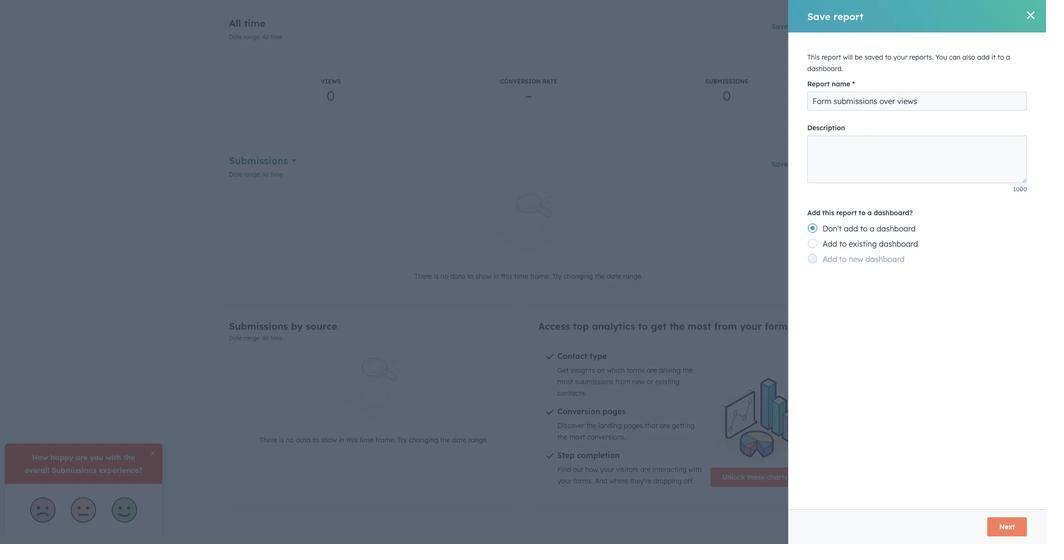 Task type: vqa. For each thing, say whether or not it's contained in the screenshot.
MOST inside the Discover the landing pages that are getting the most conversions.
yes



Task type: describe. For each thing, give the bounding box(es) containing it.
submissions 0
[[706, 78, 749, 104]]

on
[[597, 367, 605, 375]]

which
[[607, 367, 625, 375]]

out
[[573, 466, 584, 475]]

description
[[808, 124, 846, 132]]

0 vertical spatial forms
[[765, 321, 793, 333]]

submissions for by
[[229, 321, 288, 333]]

completion
[[577, 451, 620, 461]]

save for first save report button from the bottom of the page
[[772, 160, 788, 169]]

where
[[610, 477, 629, 486]]

submissions
[[575, 378, 614, 387]]

save report for first save report button from the bottom of the page
[[772, 160, 811, 169]]

step
[[558, 451, 575, 461]]

next button
[[988, 518, 1028, 537]]

interacting
[[653, 466, 687, 475]]

contacts.
[[558, 389, 587, 398]]

insights
[[571, 367, 595, 375]]

are for step completion
[[641, 466, 651, 475]]

1 vertical spatial data
[[296, 436, 311, 445]]

or
[[647, 378, 654, 387]]

source
[[306, 321, 337, 333]]

unlock these charts
[[723, 474, 788, 482]]

a inside add this report to a dashboard? element
[[870, 224, 875, 234]]

get insights on which forms are driving the most submissions from new or existing contacts.
[[558, 367, 693, 398]]

0 vertical spatial data
[[451, 272, 466, 281]]

report name
[[808, 80, 851, 88]]

–
[[526, 88, 533, 104]]

conversion pages
[[558, 407, 626, 417]]

views 0
[[321, 78, 341, 104]]

off.
[[684, 477, 695, 486]]

discover
[[558, 422, 585, 431]]

0 vertical spatial no
[[441, 272, 449, 281]]

1 vertical spatial range.
[[469, 436, 489, 445]]

add to existing dashboard
[[823, 239, 919, 249]]

this
[[808, 53, 820, 62]]

saved
[[865, 53, 884, 62]]

getting
[[672, 422, 695, 431]]

will
[[844, 53, 853, 62]]

type
[[590, 352, 607, 361]]

access top analytics to get the most from your forms
[[539, 321, 793, 333]]

submissions by source
[[229, 321, 337, 333]]

0 horizontal spatial there
[[260, 436, 277, 445]]

views
[[321, 78, 341, 85]]

2 date range: all time from the top
[[229, 171, 283, 178]]

add to new dashboard
[[823, 255, 905, 264]]

find out how your visitors are interacting with your forms. and where they're dropping off.
[[558, 466, 702, 486]]

Description text field
[[808, 136, 1028, 183]]

analytics
[[592, 321, 636, 333]]

existing inside get insights on which forms are driving the most submissions from new or existing contacts.
[[656, 378, 680, 387]]

also
[[963, 53, 976, 62]]

0 horizontal spatial show
[[321, 436, 337, 445]]

1 vertical spatial in
[[339, 436, 345, 445]]

with
[[689, 466, 702, 475]]

be
[[855, 53, 863, 62]]

contact
[[558, 352, 588, 361]]

don't add to a dashboard
[[823, 224, 916, 234]]

these
[[747, 474, 765, 482]]

report inside this report will be saved to your reports. you can also add it to a dashboard.
[[822, 53, 842, 62]]

range: for first save report button
[[244, 34, 261, 41]]

0 vertical spatial is
[[434, 272, 439, 281]]

submissions button
[[229, 154, 297, 168]]

dropping
[[654, 477, 682, 486]]

conversion for conversion rate –
[[500, 78, 541, 85]]

1 date from the top
[[229, 34, 242, 41]]

conversions.
[[587, 433, 626, 442]]

landing
[[599, 422, 622, 431]]

1 horizontal spatial this
[[501, 272, 513, 281]]

save report for first save report button
[[772, 23, 811, 31]]

they're
[[630, 477, 652, 486]]

forms.
[[574, 477, 593, 486]]

name
[[832, 80, 851, 88]]

discover the landing pages that are getting the most conversions.
[[558, 422, 695, 442]]

are for contact type
[[647, 367, 657, 375]]

contact type
[[558, 352, 607, 361]]

add for add to new dashboard
[[823, 255, 838, 264]]

1 date range: all time from the top
[[229, 34, 283, 41]]

1 save report button from the top
[[766, 17, 818, 31]]

reports.
[[910, 53, 934, 62]]

0 vertical spatial from
[[715, 321, 737, 333]]

0 horizontal spatial frame.
[[376, 436, 396, 445]]

dashboard?
[[874, 209, 913, 217]]

0 vertical spatial in
[[494, 272, 499, 281]]



Task type: locate. For each thing, give the bounding box(es) containing it.
conversion up discover
[[558, 407, 601, 417]]

3 date from the top
[[229, 335, 242, 342]]

range: down all time
[[244, 34, 261, 41]]

in
[[494, 272, 499, 281], [339, 436, 345, 445]]

2 vertical spatial save
[[772, 160, 788, 169]]

1 horizontal spatial 0
[[723, 88, 731, 104]]

2 vertical spatial save report
[[772, 160, 811, 169]]

1 horizontal spatial frame.
[[530, 272, 551, 281]]

is
[[434, 272, 439, 281], [279, 436, 284, 445]]

2 vertical spatial range:
[[244, 335, 261, 342]]

data
[[451, 272, 466, 281], [296, 436, 311, 445]]

2 vertical spatial date
[[229, 335, 242, 342]]

0 vertical spatial add
[[808, 209, 821, 217]]

save
[[808, 10, 831, 22], [772, 23, 788, 31], [772, 160, 788, 169]]

1000
[[1014, 186, 1028, 193]]

1 vertical spatial from
[[616, 378, 631, 387]]

2 vertical spatial this
[[347, 436, 358, 445]]

0 vertical spatial most
[[688, 321, 712, 333]]

0 horizontal spatial try
[[398, 436, 407, 445]]

report up this
[[790, 23, 811, 31]]

range:
[[244, 34, 261, 41], [244, 171, 261, 178], [244, 335, 261, 342]]

0 vertical spatial save
[[808, 10, 831, 22]]

add
[[808, 209, 821, 217], [823, 239, 838, 249], [823, 255, 838, 264]]

new down add to existing dashboard at top right
[[849, 255, 864, 264]]

dashboard for add to existing dashboard
[[880, 239, 919, 249]]

0 vertical spatial changing
[[564, 272, 593, 281]]

add this report to a dashboard?
[[808, 209, 913, 217]]

0 vertical spatial range:
[[244, 34, 261, 41]]

1 vertical spatial changing
[[409, 436, 439, 445]]

0 inside the views 0
[[327, 88, 335, 104]]

no
[[441, 272, 449, 281], [286, 436, 294, 445]]

most for contact type
[[558, 378, 574, 387]]

0 horizontal spatial conversion
[[500, 78, 541, 85]]

0 horizontal spatial no
[[286, 436, 294, 445]]

2 0 from the left
[[723, 88, 731, 104]]

find
[[558, 466, 571, 475]]

this report will be saved to your reports. you can also add it to a dashboard.
[[808, 53, 1011, 73]]

forms
[[765, 321, 793, 333], [627, 367, 645, 375]]

report up don't
[[837, 209, 857, 217]]

0 horizontal spatial is
[[279, 436, 284, 445]]

range: for first save report button from the bottom of the page
[[244, 171, 261, 178]]

date range: all time down all time
[[229, 34, 283, 41]]

1 0 from the left
[[327, 88, 335, 104]]

1 horizontal spatial existing
[[849, 239, 877, 249]]

0 vertical spatial are
[[647, 367, 657, 375]]

next
[[1000, 523, 1016, 532]]

0 vertical spatial date
[[229, 34, 242, 41]]

step completion
[[558, 451, 620, 461]]

1 vertical spatial most
[[558, 378, 574, 387]]

1 vertical spatial conversion
[[558, 407, 601, 417]]

1 horizontal spatial conversion
[[558, 407, 601, 417]]

are up or
[[647, 367, 657, 375]]

3 date range: all time from the top
[[229, 335, 283, 342]]

charts
[[767, 474, 788, 482]]

1 horizontal spatial is
[[434, 272, 439, 281]]

are
[[647, 367, 657, 375], [660, 422, 670, 431], [641, 466, 651, 475]]

dashboard for add to new dashboard
[[866, 255, 905, 264]]

date
[[229, 34, 242, 41], [229, 171, 242, 178], [229, 335, 242, 342]]

2 vertical spatial date range: all time
[[229, 335, 283, 342]]

add left it
[[978, 53, 990, 62]]

existing down driving at bottom right
[[656, 378, 680, 387]]

2 vertical spatial add
[[823, 255, 838, 264]]

1 vertical spatial existing
[[656, 378, 680, 387]]

0 vertical spatial date range: all time
[[229, 34, 283, 41]]

new left or
[[633, 378, 645, 387]]

you
[[936, 53, 948, 62]]

pages
[[603, 407, 626, 417], [624, 422, 644, 431]]

1 horizontal spatial add
[[978, 53, 990, 62]]

0 vertical spatial dashboard
[[877, 224, 916, 234]]

0 horizontal spatial in
[[339, 436, 345, 445]]

0 horizontal spatial range.
[[469, 436, 489, 445]]

1 vertical spatial save
[[772, 23, 788, 31]]

0 vertical spatial show
[[476, 272, 492, 281]]

1 vertical spatial this
[[501, 272, 513, 281]]

add for add to existing dashboard
[[823, 239, 838, 249]]

your
[[894, 53, 908, 62], [740, 321, 762, 333], [600, 466, 615, 475], [558, 477, 572, 486]]

most down get
[[558, 378, 574, 387]]

it
[[992, 53, 996, 62]]

0 vertical spatial there is no data to show in this time frame. try changing the date range.
[[415, 272, 643, 281]]

pages inside the discover the landing pages that are getting the most conversions.
[[624, 422, 644, 431]]

0 horizontal spatial 0
[[327, 88, 335, 104]]

are inside find out how your visitors are interacting with your forms. and where they're dropping off.
[[641, 466, 651, 475]]

report
[[808, 80, 830, 88]]

are inside get insights on which forms are driving the most submissions from new or existing contacts.
[[647, 367, 657, 375]]

1 horizontal spatial changing
[[564, 272, 593, 281]]

0 horizontal spatial forms
[[627, 367, 645, 375]]

0 vertical spatial date
[[607, 272, 622, 281]]

are up they're
[[641, 466, 651, 475]]

1 horizontal spatial there
[[415, 272, 432, 281]]

most inside get insights on which forms are driving the most submissions from new or existing contacts.
[[558, 378, 574, 387]]

range: down submissions by source
[[244, 335, 261, 342]]

access
[[539, 321, 570, 333]]

are for conversion pages
[[660, 422, 670, 431]]

can
[[950, 53, 961, 62]]

new inside get insights on which forms are driving the most submissions from new or existing contacts.
[[633, 378, 645, 387]]

0
[[327, 88, 335, 104], [723, 88, 731, 104]]

the inside get insights on which forms are driving the most submissions from new or existing contacts.
[[683, 367, 693, 375]]

add down add this report to a dashboard? on the right top of the page
[[844, 224, 859, 234]]

a right it
[[1007, 53, 1011, 62]]

most for conversion pages
[[570, 433, 586, 442]]

1 vertical spatial frame.
[[376, 436, 396, 445]]

pages left that
[[624, 422, 644, 431]]

that
[[645, 422, 658, 431]]

1 horizontal spatial data
[[451, 272, 466, 281]]

1 vertical spatial a
[[868, 209, 872, 217]]

0 vertical spatial submissions
[[706, 78, 749, 85]]

your inside this report will be saved to your reports. you can also add it to a dashboard.
[[894, 53, 908, 62]]

dashboard.
[[808, 64, 844, 73]]

new inside add this report to a dashboard? element
[[849, 255, 864, 264]]

submissions
[[706, 78, 749, 85], [229, 155, 288, 167], [229, 321, 288, 333]]

conversion
[[500, 78, 541, 85], [558, 407, 601, 417]]

pages up 'landing'
[[603, 407, 626, 417]]

1 horizontal spatial range.
[[624, 272, 643, 281]]

0 inside submissions 0
[[723, 88, 731, 104]]

0 horizontal spatial date
[[452, 436, 467, 445]]

2 vertical spatial most
[[570, 433, 586, 442]]

2 range: from the top
[[244, 171, 261, 178]]

conversion inside the conversion rate –
[[500, 78, 541, 85]]

to
[[886, 53, 892, 62], [998, 53, 1005, 62], [859, 209, 866, 217], [861, 224, 868, 234], [840, 239, 847, 249], [840, 255, 847, 264], [467, 272, 474, 281], [639, 321, 648, 333], [313, 436, 319, 445]]

0 vertical spatial add
[[978, 53, 990, 62]]

2 horizontal spatial this
[[823, 209, 835, 217]]

most down discover
[[570, 433, 586, 442]]

unlock
[[723, 474, 745, 482]]

1 vertical spatial are
[[660, 422, 670, 431]]

don't
[[823, 224, 842, 234]]

1 vertical spatial date range: all time
[[229, 171, 283, 178]]

report
[[834, 10, 864, 22], [790, 23, 811, 31], [822, 53, 842, 62], [790, 160, 811, 169], [837, 209, 857, 217]]

0 vertical spatial save report
[[808, 10, 864, 22]]

3 range: from the top
[[244, 335, 261, 342]]

a up add to existing dashboard at top right
[[870, 224, 875, 234]]

0 horizontal spatial existing
[[656, 378, 680, 387]]

1 vertical spatial save report
[[772, 23, 811, 31]]

report down description
[[790, 160, 811, 169]]

1 horizontal spatial show
[[476, 272, 492, 281]]

0 vertical spatial frame.
[[530, 272, 551, 281]]

existing up add to new dashboard at right
[[849, 239, 877, 249]]

0 vertical spatial new
[[849, 255, 864, 264]]

0 vertical spatial a
[[1007, 53, 1011, 62]]

0 horizontal spatial add
[[844, 224, 859, 234]]

conversion up "–"
[[500, 78, 541, 85]]

1 vertical spatial pages
[[624, 422, 644, 431]]

are inside the discover the landing pages that are getting the most conversions.
[[660, 422, 670, 431]]

0 for views 0
[[327, 88, 335, 104]]

date range: all time
[[229, 34, 283, 41], [229, 171, 283, 178], [229, 335, 283, 342]]

0 horizontal spatial data
[[296, 436, 311, 445]]

by
[[291, 321, 303, 333]]

0 horizontal spatial this
[[347, 436, 358, 445]]

add inside this report will be saved to your reports. you can also add it to a dashboard.
[[978, 53, 990, 62]]

Report name text field
[[808, 92, 1028, 111]]

the
[[595, 272, 605, 281], [670, 321, 685, 333], [683, 367, 693, 375], [587, 422, 597, 431], [558, 433, 568, 442], [440, 436, 451, 445]]

conversion rate –
[[500, 78, 558, 104]]

1 vertical spatial add
[[844, 224, 859, 234]]

try
[[553, 272, 562, 281], [398, 436, 407, 445]]

1 vertical spatial range:
[[244, 171, 261, 178]]

report up dashboard. on the top right of page
[[822, 53, 842, 62]]

new
[[849, 255, 864, 264], [633, 378, 645, 387]]

1 horizontal spatial in
[[494, 272, 499, 281]]

1 vertical spatial try
[[398, 436, 407, 445]]

0 vertical spatial this
[[823, 209, 835, 217]]

1 horizontal spatial try
[[553, 272, 562, 281]]

top
[[573, 321, 589, 333]]

and
[[595, 477, 608, 486]]

submissions inside popup button
[[229, 155, 288, 167]]

date range: all time down submissions by source
[[229, 335, 283, 342]]

1 vertical spatial save report button
[[766, 155, 818, 169]]

0 horizontal spatial new
[[633, 378, 645, 387]]

all
[[229, 17, 241, 29], [262, 34, 269, 41], [262, 171, 269, 178], [262, 335, 269, 342]]

2 vertical spatial submissions
[[229, 321, 288, 333]]

a inside this report will be saved to your reports. you can also add it to a dashboard.
[[1007, 53, 1011, 62]]

how
[[586, 466, 599, 475]]

2 vertical spatial are
[[641, 466, 651, 475]]

unlock these charts button
[[711, 468, 810, 487]]

range: down submissions popup button at the left
[[244, 171, 261, 178]]

there is no data to show in this time frame. try changing the date range.
[[415, 272, 643, 281], [260, 436, 489, 445]]

most inside the discover the landing pages that are getting the most conversions.
[[570, 433, 586, 442]]

0 for submissions 0
[[723, 88, 731, 104]]

1 vertical spatial new
[[633, 378, 645, 387]]

driving
[[659, 367, 681, 375]]

save report button
[[766, 17, 818, 31], [766, 155, 818, 169]]

range.
[[624, 272, 643, 281], [469, 436, 489, 445]]

existing
[[849, 239, 877, 249], [656, 378, 680, 387]]

1 vertical spatial there is no data to show in this time frame. try changing the date range.
[[260, 436, 489, 445]]

get
[[651, 321, 667, 333]]

submissions for 0
[[706, 78, 749, 85]]

1 horizontal spatial from
[[715, 321, 737, 333]]

most
[[688, 321, 712, 333], [558, 378, 574, 387], [570, 433, 586, 442]]

conversion for conversion pages
[[558, 407, 601, 417]]

0 vertical spatial existing
[[849, 239, 877, 249]]

from
[[715, 321, 737, 333], [616, 378, 631, 387]]

0 vertical spatial there
[[415, 272, 432, 281]]

close image
[[1028, 11, 1035, 19]]

1 vertical spatial date
[[229, 171, 242, 178]]

all time
[[229, 17, 266, 29]]

save report
[[808, 10, 864, 22], [772, 23, 811, 31], [772, 160, 811, 169]]

report up "will"
[[834, 10, 864, 22]]

0 horizontal spatial changing
[[409, 436, 439, 445]]

visitors
[[616, 466, 639, 475]]

1 vertical spatial there
[[260, 436, 277, 445]]

most right get on the right bottom of page
[[688, 321, 712, 333]]

1 range: from the top
[[244, 34, 261, 41]]

1 vertical spatial is
[[279, 436, 284, 445]]

2 save report button from the top
[[766, 155, 818, 169]]

1 horizontal spatial forms
[[765, 321, 793, 333]]

date range: all time down submissions popup button at the left
[[229, 171, 283, 178]]

rate
[[543, 78, 558, 85]]

1 horizontal spatial new
[[849, 255, 864, 264]]

1 vertical spatial date
[[452, 436, 467, 445]]

add for add this report to a dashboard?
[[808, 209, 821, 217]]

frame.
[[530, 272, 551, 281], [376, 436, 396, 445]]

get
[[558, 367, 569, 375]]

2 date from the top
[[229, 171, 242, 178]]

forms inside get insights on which forms are driving the most submissions from new or existing contacts.
[[627, 367, 645, 375]]

0 vertical spatial pages
[[603, 407, 626, 417]]

add this report to a dashboard? element
[[808, 221, 1028, 267]]

0 vertical spatial range.
[[624, 272, 643, 281]]

from inside get insights on which forms are driving the most submissions from new or existing contacts.
[[616, 378, 631, 387]]

time
[[244, 17, 266, 29], [270, 34, 283, 41], [270, 171, 283, 178], [514, 272, 529, 281], [270, 335, 283, 342], [360, 436, 374, 445]]

0 horizontal spatial from
[[616, 378, 631, 387]]

dashboard
[[877, 224, 916, 234], [880, 239, 919, 249], [866, 255, 905, 264]]

a up don't add to a dashboard
[[868, 209, 872, 217]]

1 vertical spatial show
[[321, 436, 337, 445]]

are right that
[[660, 422, 670, 431]]

add
[[978, 53, 990, 62], [844, 224, 859, 234]]

save for first save report button
[[772, 23, 788, 31]]

show
[[476, 272, 492, 281], [321, 436, 337, 445]]

existing inside add this report to a dashboard? element
[[849, 239, 877, 249]]



